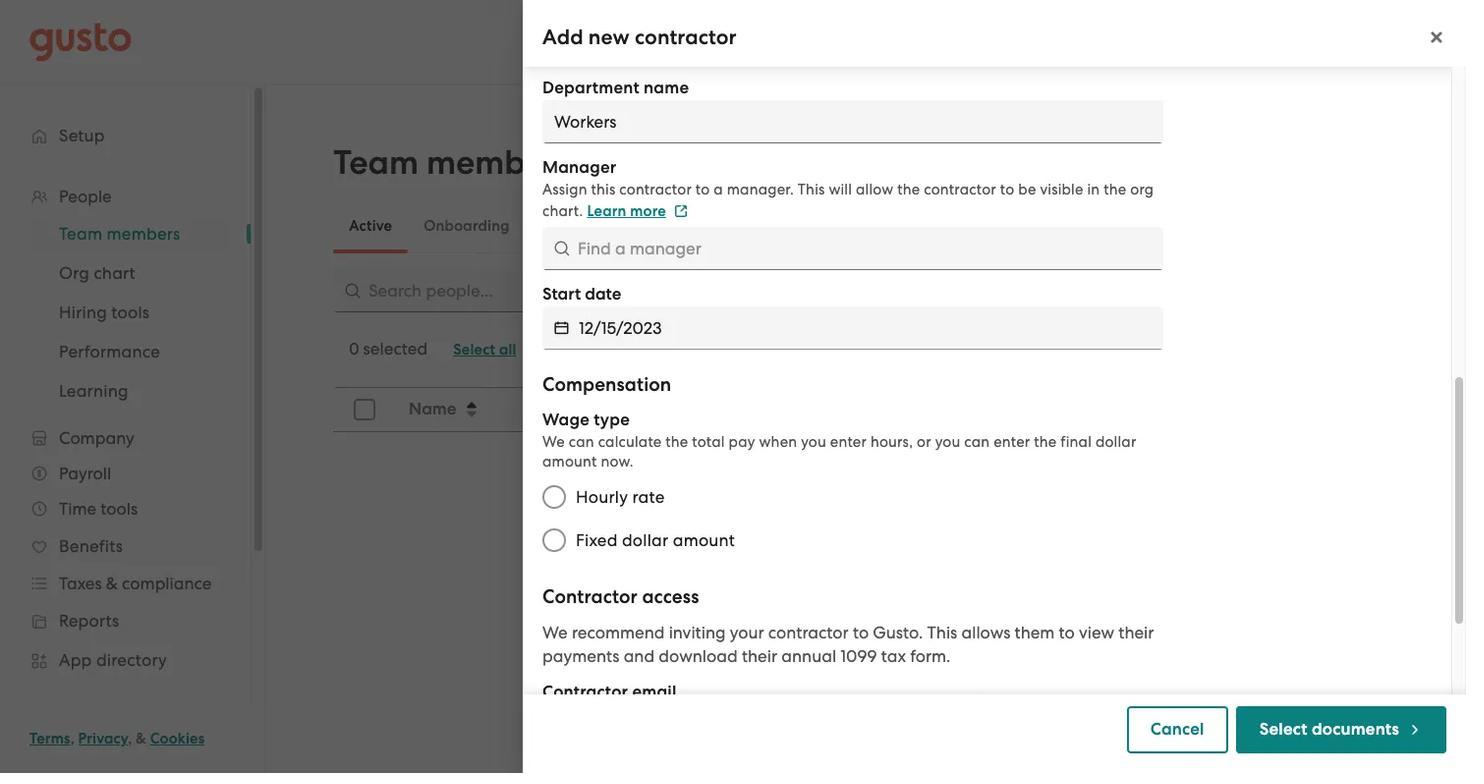 Task type: locate. For each thing, give the bounding box(es) containing it.
offboarding button
[[637, 202, 757, 250]]

1 vertical spatial select
[[1260, 719, 1308, 740]]

select inside select documents button
[[1260, 719, 1308, 740]]

calculate
[[598, 433, 662, 451]]

2 enter from the left
[[994, 433, 1030, 451]]

to up 1099
[[853, 623, 869, 643]]

Fixed dollar amount radio
[[533, 519, 576, 562]]

allow
[[856, 181, 894, 199]]

0 vertical spatial select
[[453, 341, 495, 359]]

department up calculate
[[592, 399, 687, 420]]

department inside button
[[592, 399, 687, 420]]

1 horizontal spatial their
[[1119, 623, 1154, 643]]

amount inside wage type we can calculate the total pay when you enter hours, or you can enter the final dollar amount now.
[[542, 453, 597, 471]]

0 vertical spatial their
[[1119, 623, 1154, 643]]

1 horizontal spatial ,
[[128, 730, 132, 748]]

1 , from the left
[[70, 730, 75, 748]]

1 horizontal spatial dollar
[[1096, 433, 1137, 451]]

contractor up annual
[[768, 623, 849, 643]]

we down wage
[[542, 433, 565, 451]]

2 contractor from the top
[[542, 682, 628, 703]]

dollar
[[1096, 433, 1137, 451], [622, 531, 669, 550]]

1 vertical spatial department
[[592, 399, 687, 420]]

1 vertical spatial we
[[542, 623, 568, 643]]

start date
[[542, 284, 621, 305]]

dollar inside wage type we can calculate the total pay when you enter hours, or you can enter the final dollar amount now.
[[1096, 433, 1137, 451]]

select left documents
[[1260, 719, 1308, 740]]

learn more
[[587, 202, 666, 220]]

department down new
[[542, 78, 640, 98]]

this
[[798, 181, 825, 199], [927, 623, 957, 643]]

1 horizontal spatial all
[[577, 341, 594, 359]]

can
[[569, 433, 594, 451], [964, 433, 990, 451]]

no people found
[[821, 611, 952, 631]]

1099
[[841, 647, 877, 666]]

contractor
[[542, 586, 638, 608], [542, 682, 628, 703]]

the left final
[[1034, 433, 1057, 451]]

department button
[[580, 389, 850, 430]]

2 you from the left
[[935, 433, 961, 451]]

0 horizontal spatial all
[[499, 341, 517, 359]]

0 selected status
[[349, 339, 428, 359]]

to left view
[[1059, 623, 1075, 643]]

learn more link
[[587, 202, 688, 220]]

cancel
[[1151, 719, 1205, 740]]

0 vertical spatial dollar
[[1096, 433, 1137, 451]]

this
[[591, 181, 616, 199]]

annual
[[782, 647, 836, 666]]

the right allow on the right of page
[[897, 181, 920, 199]]

1 vertical spatial their
[[742, 647, 777, 666]]

department
[[542, 78, 640, 98], [592, 399, 687, 420]]

privacy
[[78, 730, 128, 748]]

manager.
[[727, 181, 794, 199]]

candidates
[[541, 217, 622, 235]]

this inside 'assign this contractor to a manager. this will allow the contractor to be visible in the org chart.'
[[798, 181, 825, 199]]

enter
[[830, 433, 867, 451], [994, 433, 1030, 451]]

enter left hours,
[[830, 433, 867, 451]]

the right in at the right of page
[[1104, 181, 1127, 199]]

0 horizontal spatial enter
[[830, 433, 867, 451]]

department name
[[542, 78, 689, 98]]

in
[[1087, 181, 1100, 199]]

1 all from the left
[[499, 341, 517, 359]]

account menu element
[[1087, 0, 1437, 84]]

1 horizontal spatial amount
[[673, 531, 735, 550]]

their right view
[[1119, 623, 1154, 643]]

to left a
[[696, 181, 710, 199]]

hourly
[[576, 487, 628, 507]]

you right or
[[935, 433, 961, 451]]

or
[[917, 433, 931, 451]]

all inside button
[[499, 341, 517, 359]]

1 vertical spatial amount
[[673, 531, 735, 550]]

select for select documents
[[1260, 719, 1308, 740]]

0 horizontal spatial you
[[801, 433, 826, 451]]

Select all rows on this page checkbox
[[343, 388, 386, 431]]

contractor down payments
[[542, 682, 628, 703]]

we up payments
[[542, 623, 568, 643]]

1 contractor from the top
[[542, 586, 638, 608]]

0 vertical spatial department
[[542, 78, 640, 98]]

all right the clear
[[577, 341, 594, 359]]

gusto.
[[873, 623, 923, 643]]

department inside dialog main content element
[[542, 78, 640, 98]]

0 horizontal spatial can
[[569, 433, 594, 451]]

1 we from the top
[[542, 433, 565, 451]]

payments
[[542, 647, 620, 666]]

new notifications image
[[720, 340, 740, 360], [720, 340, 740, 360]]

2 all from the left
[[577, 341, 594, 359]]

0 horizontal spatial amount
[[542, 453, 597, 471]]

0 horizontal spatial dollar
[[622, 531, 669, 550]]

amount
[[542, 453, 597, 471], [673, 531, 735, 550]]

calendar outline image
[[554, 318, 569, 338]]

form.
[[910, 647, 951, 666]]

manager
[[542, 157, 617, 178]]

can right or
[[964, 433, 990, 451]]

1 vertical spatial this
[[927, 623, 957, 643]]

pay
[[729, 433, 755, 451]]

contractor left be
[[924, 181, 996, 199]]

dollar right final
[[1096, 433, 1137, 451]]

Hourly rate radio
[[533, 476, 576, 519]]

team members
[[333, 142, 571, 183]]

we
[[542, 433, 565, 451], [542, 623, 568, 643]]

amount up hourly rate radio
[[542, 453, 597, 471]]

dollar down rate
[[622, 531, 669, 550]]

new
[[588, 25, 630, 50]]

1 horizontal spatial this
[[927, 623, 957, 643]]

, left &
[[128, 730, 132, 748]]

we inside the 'we recommend inviting your contractor to gusto. this allows them to view their payments and download their annual 1099 tax form.'
[[542, 623, 568, 643]]

contractor up recommend
[[542, 586, 638, 608]]

amount up access
[[673, 531, 735, 550]]

this up form.
[[927, 623, 957, 643]]

all inside 'button'
[[577, 341, 594, 359]]

the
[[897, 181, 920, 199], [1104, 181, 1127, 199], [666, 433, 688, 451], [1034, 433, 1057, 451]]

terms , privacy , & cookies
[[29, 730, 205, 748]]

when
[[759, 433, 797, 451]]

0 horizontal spatial this
[[798, 181, 825, 199]]

to left be
[[1000, 181, 1015, 199]]

terms link
[[29, 730, 70, 748]]

0 horizontal spatial ,
[[70, 730, 75, 748]]

0 horizontal spatial their
[[742, 647, 777, 666]]

contractor access
[[542, 586, 699, 608]]

0 vertical spatial contractor
[[542, 586, 638, 608]]

contractor inside the 'we recommend inviting your contractor to gusto. this allows them to view their payments and download their annual 1099 tax form.'
[[768, 623, 849, 643]]

contractor up more
[[619, 181, 692, 199]]

you
[[801, 433, 826, 451], [935, 433, 961, 451]]

1 horizontal spatial enter
[[994, 433, 1030, 451]]

contractor
[[635, 25, 737, 50], [619, 181, 692, 199], [924, 181, 996, 199], [768, 623, 849, 643]]

0
[[349, 339, 359, 359]]

hourly rate
[[576, 487, 665, 507]]

, left privacy link in the bottom left of the page
[[70, 730, 75, 748]]

their
[[1119, 623, 1154, 643], [742, 647, 777, 666]]

all left the clear
[[499, 341, 517, 359]]

,
[[70, 730, 75, 748], [128, 730, 132, 748]]

0 vertical spatial we
[[542, 433, 565, 451]]

all
[[499, 341, 517, 359], [577, 341, 594, 359]]

home image
[[29, 22, 132, 61]]

0 vertical spatial amount
[[542, 453, 597, 471]]

1 horizontal spatial select
[[1260, 719, 1308, 740]]

can down wage
[[569, 433, 594, 451]]

2 we from the top
[[542, 623, 568, 643]]

select inside select all button
[[453, 341, 495, 359]]

clear
[[536, 341, 573, 359]]

1 horizontal spatial you
[[935, 433, 961, 451]]

0 vertical spatial this
[[798, 181, 825, 199]]

you right 'when'
[[801, 433, 826, 451]]

cookies
[[150, 730, 205, 748]]

select
[[453, 341, 495, 359], [1260, 719, 1308, 740]]

0 horizontal spatial select
[[453, 341, 495, 359]]

1 vertical spatial contractor
[[542, 682, 628, 703]]

their down your
[[742, 647, 777, 666]]

clear all button
[[526, 334, 604, 366]]

members
[[427, 142, 571, 183]]

select up name button
[[453, 341, 495, 359]]

add a contractor dialog
[[523, 0, 1466, 773]]

selected
[[363, 339, 428, 359]]

this left will in the right of the page
[[798, 181, 825, 199]]

to
[[696, 181, 710, 199], [1000, 181, 1015, 199], [853, 623, 869, 643], [1059, 623, 1075, 643]]

1 horizontal spatial can
[[964, 433, 990, 451]]

fixed dollar amount
[[576, 531, 735, 550]]

assign
[[542, 181, 587, 199]]

enter left final
[[994, 433, 1030, 451]]



Task type: vqa. For each thing, say whether or not it's contained in the screenshot.
cancel button
yes



Task type: describe. For each thing, give the bounding box(es) containing it.
hours,
[[871, 433, 913, 451]]

clear all
[[536, 341, 594, 359]]

name button
[[397, 389, 578, 430]]

select documents
[[1260, 719, 1399, 740]]

offboarding
[[653, 217, 741, 235]]

inviting
[[669, 623, 726, 643]]

select all button
[[443, 334, 526, 366]]

opens in a new tab image
[[674, 205, 688, 218]]

dialog main content element
[[523, 0, 1466, 773]]

access
[[642, 586, 699, 608]]

we recommend inviting your contractor to gusto. this allows them to view their payments and download their annual 1099 tax form.
[[542, 623, 1154, 666]]

all for clear all
[[577, 341, 594, 359]]

view
[[1079, 623, 1115, 643]]

1 can from the left
[[569, 433, 594, 451]]

chart.
[[542, 202, 583, 220]]

Search people... field
[[333, 269, 805, 313]]

add
[[542, 25, 583, 50]]

cancel button
[[1127, 707, 1228, 754]]

active
[[349, 217, 392, 235]]

team members tab list
[[333, 199, 1384, 254]]

them
[[1015, 623, 1055, 643]]

add new contractor
[[542, 25, 737, 50]]

a
[[714, 181, 723, 199]]

your
[[730, 623, 764, 643]]

download
[[659, 647, 738, 666]]

contractor for contractor access
[[542, 586, 638, 608]]

privacy link
[[78, 730, 128, 748]]

contractor for contractor email
[[542, 682, 628, 703]]

Manager field
[[542, 227, 1164, 270]]

be
[[1018, 181, 1036, 199]]

0 selected
[[349, 339, 428, 359]]

found
[[906, 611, 952, 631]]

fixed
[[576, 531, 618, 550]]

org
[[1130, 181, 1154, 199]]

date
[[585, 284, 621, 305]]

wage type we can calculate the total pay when you enter hours, or you can enter the final dollar amount now.
[[542, 410, 1137, 471]]

visible
[[1040, 181, 1084, 199]]

1 you from the left
[[801, 433, 826, 451]]

contractor up "name" in the top left of the page
[[635, 25, 737, 50]]

2 can from the left
[[964, 433, 990, 451]]

contractor email
[[542, 682, 677, 703]]

onboarding button
[[408, 202, 525, 250]]

onboarding
[[424, 217, 510, 235]]

the left "total"
[[666, 433, 688, 451]]

1 vertical spatial dollar
[[622, 531, 669, 550]]

department for department
[[592, 399, 687, 420]]

wage
[[542, 410, 590, 430]]

cookies button
[[150, 727, 205, 751]]

start
[[542, 284, 581, 305]]

type
[[594, 410, 630, 430]]

more
[[630, 202, 666, 220]]

&
[[136, 730, 146, 748]]

this inside the 'we recommend inviting your contractor to gusto. this allows them to view their payments and download their annual 1099 tax form.'
[[927, 623, 957, 643]]

now.
[[601, 453, 634, 471]]

will
[[829, 181, 852, 199]]

name
[[409, 399, 457, 420]]

team
[[333, 142, 419, 183]]

active button
[[333, 202, 408, 250]]

select all
[[453, 341, 517, 359]]

recommend
[[572, 623, 665, 643]]

tax
[[881, 647, 906, 666]]

no
[[821, 611, 844, 631]]

and
[[624, 647, 655, 666]]

email
[[632, 682, 677, 703]]

people
[[848, 611, 902, 631]]

Department name field
[[542, 100, 1164, 143]]

dismissed button
[[757, 202, 857, 250]]

documents
[[1312, 719, 1399, 740]]

compensation
[[542, 373, 671, 396]]

allows
[[962, 623, 1011, 643]]

name
[[644, 78, 689, 98]]

final
[[1061, 433, 1092, 451]]

select for select all
[[453, 341, 495, 359]]

2 , from the left
[[128, 730, 132, 748]]

all for select all
[[499, 341, 517, 359]]

total
[[692, 433, 725, 451]]

1 enter from the left
[[830, 433, 867, 451]]

assign this contractor to a manager. this will allow the contractor to be visible in the org chart.
[[542, 181, 1154, 220]]

department for department name
[[542, 78, 640, 98]]

rate
[[632, 487, 665, 507]]

candidates button
[[525, 202, 637, 250]]

we inside wage type we can calculate the total pay when you enter hours, or you can enter the final dollar amount now.
[[542, 433, 565, 451]]

dismissed
[[773, 217, 842, 235]]

Start date field
[[579, 307, 1164, 350]]

select documents button
[[1236, 707, 1447, 754]]

learn
[[587, 202, 627, 220]]

terms
[[29, 730, 70, 748]]



